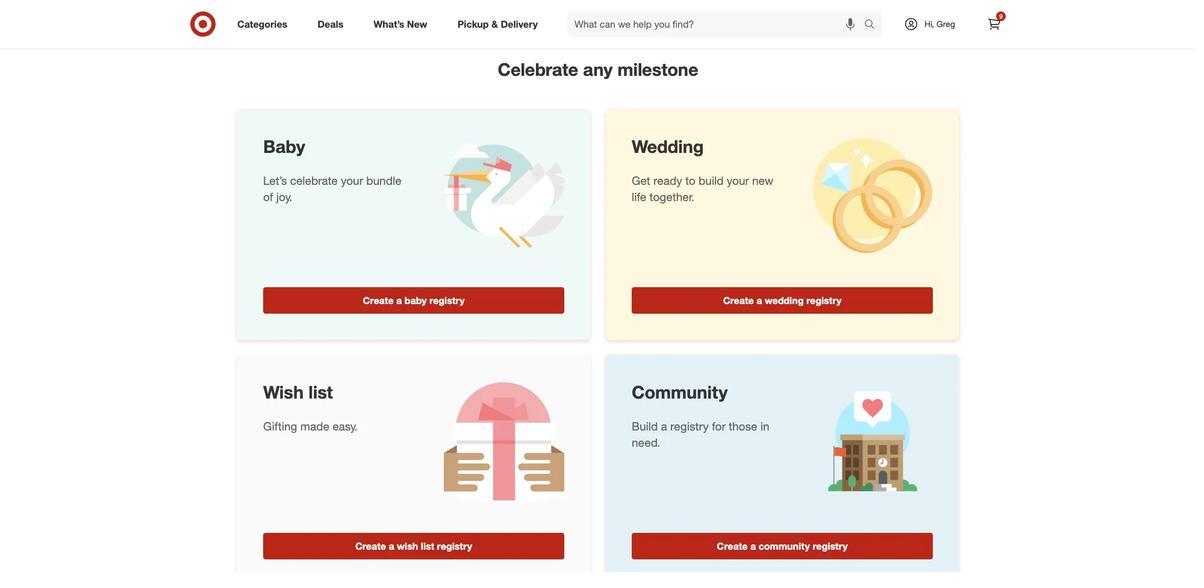 Task type: locate. For each thing, give the bounding box(es) containing it.
a left baby
[[397, 295, 402, 307]]

registry right baby
[[430, 295, 465, 307]]

gifting made easy.
[[263, 419, 358, 433]]

list inside button
[[421, 541, 435, 553]]

What can we help you find? suggestions appear below search field
[[568, 11, 868, 37]]

what's new link
[[364, 11, 443, 37]]

build a registry for those in need.
[[632, 419, 770, 449]]

a left community at the bottom of page
[[751, 541, 756, 553]]

easy.
[[333, 419, 358, 433]]

registry inside "button"
[[813, 541, 848, 553]]

your left bundle on the top
[[341, 173, 363, 187]]

new
[[753, 173, 774, 187]]

build
[[699, 173, 724, 187]]

baby
[[263, 136, 305, 157]]

delivery
[[501, 18, 538, 30]]

pickup
[[458, 18, 489, 30]]

get
[[632, 173, 651, 187]]

create left wedding
[[724, 295, 754, 307]]

get ready to build your new life together.
[[632, 173, 774, 203]]

0 horizontal spatial list
[[309, 382, 333, 403]]

registry right wish
[[437, 541, 472, 553]]

deals link
[[307, 11, 359, 37]]

9 link
[[982, 11, 1008, 37]]

1 horizontal spatial list
[[421, 541, 435, 553]]

pickup & delivery link
[[448, 11, 553, 37]]

a for wish list
[[389, 541, 395, 553]]

any
[[584, 58, 613, 80]]

list up made
[[309, 382, 333, 403]]

celebrate
[[290, 173, 338, 187]]

registry inside build a registry for those in need.
[[671, 419, 709, 433]]

find
[[568, 4, 586, 16]]

made
[[301, 419, 330, 433]]

search button
[[859, 11, 888, 40]]

a left wish
[[389, 541, 395, 553]]

greg
[[937, 19, 956, 29]]

create left baby
[[363, 295, 394, 307]]

create left wish
[[355, 541, 386, 553]]

registry
[[597, 4, 629, 16], [430, 295, 465, 307], [807, 295, 842, 307], [671, 419, 709, 433], [437, 541, 472, 553], [813, 541, 848, 553]]

a
[[589, 4, 594, 16], [397, 295, 402, 307], [757, 295, 763, 307], [661, 419, 668, 433], [389, 541, 395, 553], [751, 541, 756, 553]]

pickup & delivery
[[458, 18, 538, 30]]

new
[[407, 18, 428, 30]]

2 your from the left
[[727, 173, 750, 187]]

your inside get ready to build your new life together.
[[727, 173, 750, 187]]

together.
[[650, 190, 695, 203]]

bundle
[[367, 173, 402, 187]]

create inside "button"
[[717, 541, 748, 553]]

create a community registry button
[[632, 533, 933, 560]]

hi,
[[925, 19, 935, 29]]

find a registry
[[568, 4, 629, 16]]

build
[[632, 419, 658, 433]]

0 horizontal spatial your
[[341, 173, 363, 187]]

create a wish list registry
[[355, 541, 472, 553]]

1 vertical spatial list
[[421, 541, 435, 553]]

registry left for at right
[[671, 419, 709, 433]]

your left new
[[727, 173, 750, 187]]

a inside "button"
[[751, 541, 756, 553]]

registry right community at the bottom of page
[[813, 541, 848, 553]]

celebrate
[[498, 58, 579, 80]]

hi, greg
[[925, 19, 956, 29]]

wish
[[397, 541, 418, 553]]

community
[[759, 541, 810, 553]]

create
[[363, 295, 394, 307], [724, 295, 754, 307], [355, 541, 386, 553], [717, 541, 748, 553]]

life
[[632, 190, 647, 203]]

1 horizontal spatial your
[[727, 173, 750, 187]]

a left wedding
[[757, 295, 763, 307]]

your inside let's celebrate your bundle of joy.
[[341, 173, 363, 187]]

list
[[309, 382, 333, 403], [421, 541, 435, 553]]

list right wish
[[421, 541, 435, 553]]

your
[[341, 173, 363, 187], [727, 173, 750, 187]]

wedding
[[632, 136, 704, 157]]

create left community at the bottom of page
[[717, 541, 748, 553]]

1 your from the left
[[341, 173, 363, 187]]

9
[[1000, 13, 1003, 20]]

a inside build a registry for those in need.
[[661, 419, 668, 433]]

&
[[492, 18, 498, 30]]

those
[[729, 419, 758, 433]]

a right build
[[661, 419, 668, 433]]

a for community
[[751, 541, 756, 553]]

let's
[[263, 173, 287, 187]]

to
[[686, 173, 696, 187]]



Task type: vqa. For each thing, say whether or not it's contained in the screenshot.
NINTENDO SWITCH LITE - ANIMAL CROSSING: NEW HORIZONS BUNDLE - ISABELLE&#39;S ALOHA EDITION, 6 OF 12 image on the left of page
no



Task type: describe. For each thing, give the bounding box(es) containing it.
joy.
[[276, 190, 293, 203]]

wedding
[[765, 295, 804, 307]]

create for baby
[[363, 295, 394, 307]]

0 vertical spatial list
[[309, 382, 333, 403]]

registry right wedding
[[807, 295, 842, 307]]

for
[[712, 419, 726, 433]]

let's celebrate your bundle of joy.
[[263, 173, 402, 203]]

what's
[[374, 18, 405, 30]]

create for wedding
[[724, 295, 754, 307]]

create a community registry
[[717, 541, 848, 553]]

create a baby registry
[[363, 295, 465, 307]]

gifting
[[263, 419, 297, 433]]

find a registry button
[[494, 0, 702, 23]]

categories link
[[227, 11, 303, 37]]

create for wish list
[[355, 541, 386, 553]]

of
[[263, 190, 273, 203]]

community
[[632, 382, 728, 403]]

wish list
[[263, 382, 333, 403]]

celebrate any milestone
[[498, 58, 699, 80]]

need.
[[632, 435, 661, 449]]

baby
[[405, 295, 427, 307]]

milestone
[[618, 58, 699, 80]]

create a wedding registry button
[[632, 288, 933, 314]]

create for community
[[717, 541, 748, 553]]

ready
[[654, 173, 683, 187]]

a for baby
[[397, 295, 402, 307]]

create a wish list registry button
[[263, 533, 565, 560]]

deals
[[318, 18, 344, 30]]

categories
[[237, 18, 288, 30]]

search
[[859, 19, 888, 31]]

create a baby registry button
[[263, 288, 565, 314]]

a right find
[[589, 4, 594, 16]]

wish
[[263, 382, 304, 403]]

what's new
[[374, 18, 428, 30]]

in
[[761, 419, 770, 433]]

create a wedding registry
[[724, 295, 842, 307]]

a for wedding
[[757, 295, 763, 307]]

registry right find
[[597, 4, 629, 16]]



